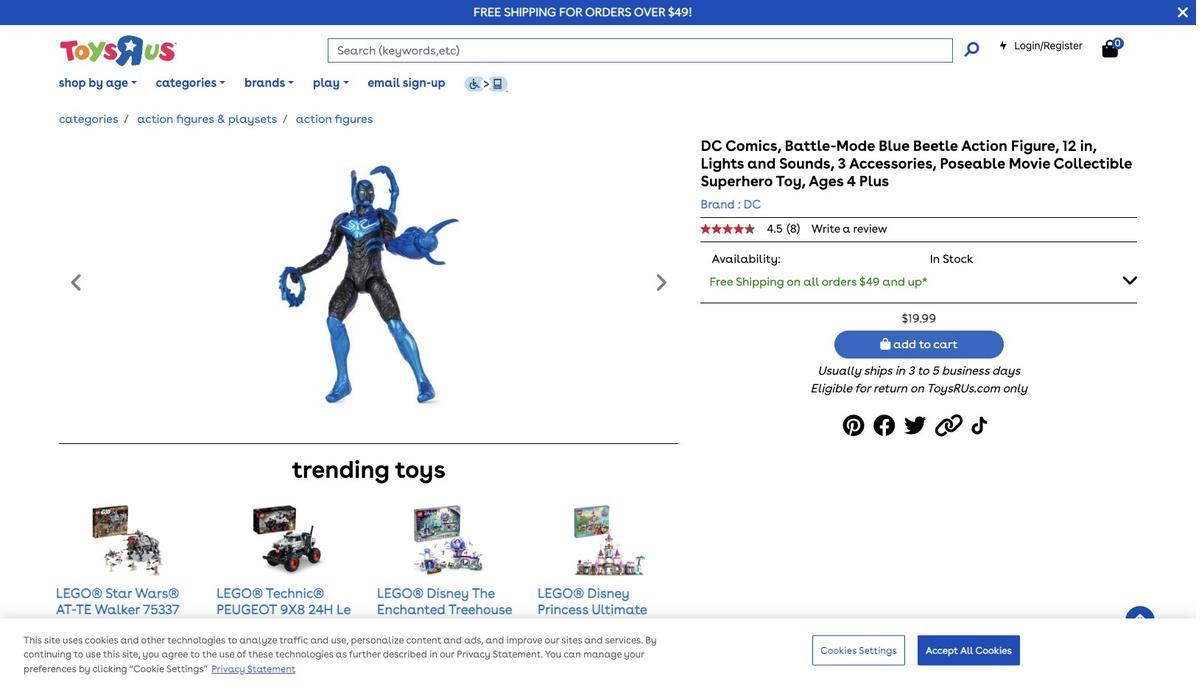 Task type: describe. For each thing, give the bounding box(es) containing it.
&
[[217, 112, 225, 126]]

lego® disney princess ultimate adventure castle 43205 building kit (698 pieces) link
[[538, 586, 652, 665]]

brand : dc link
[[701, 196, 762, 214]]

2 cookies from the left
[[976, 645, 1013, 656]]

add to cart
[[891, 338, 958, 352]]

$139.99
[[55, 645, 96, 659]]

action figures & playsets
[[137, 112, 277, 126]]

building inside lego® disney the enchanted treehouse 43215 building toy set (1,016 pieces) $159.99
[[416, 618, 467, 634]]

hybrid
[[255, 618, 297, 634]]

action figures & playsets link
[[137, 112, 277, 126]]

by inside this site uses cookies and other technologies to analyze traffic and use, personalize content and ads, and improve our sites and services. by continuing to use this site, you agree to the use of these technologies as further described in our privacy statement. you can manage your preferences by clicking "cookie settings"
[[79, 664, 90, 676]]

"cookie
[[129, 664, 164, 676]]

kit inside the lego® technic® peugeot 9x8 24h le mans hybrid hypercar 42156 building kit (1,775 pieces)
[[271, 650, 288, 665]]

figure,
[[1012, 137, 1060, 155]]

all
[[804, 275, 820, 289]]

a
[[843, 223, 851, 236]]

building inside the lego® technic® peugeot 9x8 24h le mans hybrid hypercar 42156 building kit (1,775 pieces)
[[217, 650, 267, 665]]

$49!
[[669, 5, 693, 19]]

1 vertical spatial technologies
[[276, 650, 334, 661]]

1 cookies from the left
[[821, 645, 857, 656]]

this
[[24, 636, 42, 647]]

42156
[[278, 634, 315, 649]]

Enter Keyword or Item No. search field
[[328, 38, 954, 63]]

ads,
[[464, 636, 484, 647]]

in inside usually ships in 3 to 5 business days eligible for return on toysrus.com only
[[896, 364, 906, 378]]

adventure
[[538, 618, 602, 634]]

create a pinterest pin for dc comics, battle-mode blue beetle action figure, 12 in, lights and sounds, 3 accessories, poseable movie collectible superhero toy, ages 4 plus image
[[844, 410, 869, 443]]

in stock
[[931, 252, 974, 266]]

to inside usually ships in 3 to 5 business days eligible for return on toysrus.com only
[[918, 364, 930, 378]]

availability:
[[712, 252, 781, 266]]

brands button
[[235, 65, 304, 102]]

trending toys
[[292, 456, 446, 484]]

free
[[474, 5, 502, 19]]

lego® disney princess ultimate adventure castle 43205 building kit (698 pieces)
[[538, 586, 652, 665]]

and inside dc comics, battle-mode blue beetle action figure, 12 in, lights and sounds, 3 accessories, poseable movie collectible superhero toy, ages 4 plus brand : dc
[[748, 155, 777, 172]]

free shipping for orders over $49! link
[[474, 5, 693, 19]]

dc comics, battle-mode blue beetle action figure, 12 in, lights and sounds, 3 accessories, poseable movie collectible superhero toy, ages 4 plus brand : dc
[[701, 137, 1133, 212]]

add to cart button
[[835, 331, 1004, 359]]

days
[[993, 364, 1021, 378]]

plus
[[860, 172, 890, 190]]

pieces) for adventure
[[569, 650, 612, 665]]

:
[[738, 198, 741, 212]]

privacy inside this site uses cookies and other technologies to analyze traffic and use, personalize content and ads, and improve our sites and services. by continuing to use this site, you agree to the use of these technologies as further described in our privacy statement. you can manage your preferences by clicking "cookie settings"
[[457, 650, 491, 661]]

copy a link to dc comics, battle-mode blue beetle action figure, 12 in, lights and sounds, 3 accessories, poseable movie collectible superhero toy, ages 4 plus image
[[936, 410, 968, 443]]

age
[[106, 76, 128, 90]]

return
[[874, 382, 908, 396]]

write a review
[[812, 223, 888, 236]]

analyze
[[240, 636, 277, 647]]

dc comics, battle-mode blue beetle action figure, 12 in, lights and sounds, 3 accessories, poseable movie collectible superhero toy, ages 4 plus image number null image
[[248, 137, 490, 432]]

brands
[[245, 76, 286, 90]]

comics,
[[726, 137, 782, 155]]

pieces) inside the lego® technic® peugeot 9x8 24h le mans hybrid hypercar 42156 building kit (1,775 pieces)
[[217, 666, 259, 681]]

action
[[962, 137, 1008, 155]]

toy,
[[777, 172, 806, 190]]

12
[[1063, 137, 1077, 155]]

and inside free shipping on all orders $49 and up* dropdown button
[[883, 275, 906, 289]]

lego® disney the enchanted treehouse 43215 building toy set (1,016 pieces) image
[[413, 505, 486, 579]]

wars®
[[135, 586, 179, 602]]

toys r us image
[[59, 34, 177, 68]]

play
[[313, 76, 340, 90]]

disney for enchanted
[[427, 586, 469, 602]]

this icon serves as a link to download the essential accessibility assistive technology app for individuals with physical disabilities. it is featured as part of our commitment to diversity and inclusion. image
[[465, 76, 509, 92]]

to down uses
[[74, 650, 83, 661]]

0 vertical spatial technologies
[[168, 636, 226, 647]]

by inside dropdown button
[[89, 76, 103, 90]]

personalize
[[351, 636, 404, 647]]

clicking
[[93, 664, 127, 676]]

to left the
[[190, 650, 200, 661]]

categories for the categories link
[[59, 112, 118, 126]]

cart
[[934, 338, 958, 352]]

in
[[931, 252, 941, 266]]

shipping
[[736, 275, 785, 289]]

lego® for lego® disney princess ultimate adventure castle 43205 building kit (698 pieces)
[[538, 586, 584, 602]]

accessories,
[[850, 155, 937, 172]]

43215
[[377, 618, 413, 634]]

to down mans
[[228, 636, 237, 647]]

this site uses cookies and other technologies to analyze traffic and use, personalize content and ads, and improve our sites and services. by continuing to use this site, you agree to the use of these technologies as further described in our privacy statement. you can manage your preferences by clicking "cookie settings"
[[24, 636, 657, 676]]

services.
[[605, 636, 643, 647]]

only
[[1003, 382, 1028, 396]]

categories for categories dropdown button
[[156, 76, 217, 90]]

(179)
[[132, 663, 154, 675]]

improve
[[507, 636, 543, 647]]

toysrus.com
[[927, 382, 1001, 396]]

in inside this site uses cookies and other technologies to analyze traffic and use, personalize content and ads, and improve our sites and services. by continuing to use this site, you agree to the use of these technologies as further described in our privacy statement. you can manage your preferences by clicking "cookie settings"
[[430, 650, 438, 661]]

for
[[560, 5, 583, 19]]

1 vertical spatial our
[[440, 650, 455, 661]]

orders
[[586, 5, 632, 19]]

settings
[[860, 645, 898, 656]]

categories link
[[59, 112, 118, 126]]

2 use from the left
[[219, 650, 235, 661]]

(1,775
[[292, 650, 325, 665]]

building inside lego® disney princess ultimate adventure castle 43205 building kit (698 pieces)
[[580, 634, 631, 649]]

(8)
[[787, 222, 800, 235]]

1 use from the left
[[86, 650, 101, 661]]

cookies
[[85, 636, 118, 647]]

you
[[143, 650, 159, 661]]

over
[[634, 5, 666, 19]]

$199.99
[[216, 645, 258, 659]]

eligible
[[811, 382, 853, 396]]

and up site,
[[121, 636, 139, 647]]

email sign-up
[[368, 76, 446, 90]]

as
[[336, 650, 347, 661]]

cookies settings button
[[813, 636, 906, 666]]

settings"
[[167, 664, 208, 676]]

action figures link
[[296, 112, 373, 126]]

add
[[894, 338, 917, 352]]

at-
[[56, 602, 76, 618]]

action for action figures
[[296, 112, 332, 126]]

free shipping on all orders $49 and up*
[[710, 275, 928, 289]]

shop by age button
[[49, 65, 146, 102]]

on inside dropdown button
[[787, 275, 801, 289]]

and down set on the left bottom of page
[[486, 636, 504, 647]]

0 vertical spatial dc
[[701, 137, 723, 155]]

kit for castle
[[634, 634, 652, 649]]

share a link to dc comics, battle-mode blue beetle action figure, 12 in, lights and sounds, 3 accessories, poseable movie collectible superhero toy, ages 4 plus on twitter image
[[905, 410, 931, 443]]

figures for action figures
[[335, 112, 373, 126]]

preferences
[[24, 664, 76, 676]]

4.8
[[274, 663, 289, 675]]

star
[[105, 586, 132, 602]]

set
[[496, 618, 516, 634]]



Task type: vqa. For each thing, say whether or not it's contained in the screenshot.
2nd action from right
yes



Task type: locate. For each thing, give the bounding box(es) containing it.
shopping bag image inside add to cart button
[[881, 338, 891, 350]]

these
[[249, 650, 273, 661]]

shopping bag image left add
[[881, 338, 891, 350]]

for
[[856, 382, 871, 396]]

hypercar
[[217, 634, 275, 649]]

1 vertical spatial on
[[911, 382, 925, 396]]

4
[[848, 172, 856, 190]]

technic®
[[266, 586, 324, 602]]

action down play
[[296, 112, 332, 126]]

3 inside dc comics, battle-mode blue beetle action figure, 12 in, lights and sounds, 3 accessories, poseable movie collectible superhero toy, ages 4 plus brand : dc
[[838, 155, 847, 172]]

manage
[[584, 650, 622, 661]]

action down categories dropdown button
[[137, 112, 173, 126]]

4.6
[[113, 663, 128, 675]]

shop
[[59, 76, 86, 90]]

blue
[[879, 137, 910, 155]]

cookies settings
[[821, 645, 898, 656]]

0 horizontal spatial cookies
[[821, 645, 857, 656]]

0 vertical spatial by
[[89, 76, 103, 90]]

your
[[625, 650, 645, 661]]

use,
[[331, 636, 349, 647]]

the
[[472, 586, 495, 602]]

email sign-up link
[[358, 65, 455, 102]]

ultimate
[[592, 602, 648, 618]]

pieces) for te
[[56, 634, 99, 649]]

lego® technic® peugeot 9x8 24h le mans hybrid hypercar 42156 building kit (1,775 pieces) image
[[252, 505, 326, 579]]

dc left the comics,
[[701, 137, 723, 155]]

mans
[[217, 618, 251, 634]]

write
[[812, 223, 841, 236]]

figures left &
[[176, 112, 214, 126]]

pieces) down of
[[217, 666, 259, 681]]

5
[[933, 364, 939, 378]]

(1,082
[[131, 618, 166, 634]]

trending
[[292, 456, 390, 484]]

use left of
[[219, 650, 235, 661]]

lego® up enchanted
[[377, 586, 424, 602]]

and up manage at the bottom of the page
[[585, 636, 603, 647]]

collectible
[[1054, 155, 1133, 172]]

technologies up (51)
[[276, 650, 334, 661]]

walker
[[95, 602, 140, 618]]

1 horizontal spatial in
[[896, 364, 906, 378]]

building down te
[[56, 618, 107, 634]]

lego® for lego® star wars® at-te walker 75337 building kit (1,082 pieces) $139.99
[[56, 586, 102, 602]]

to left 5
[[918, 364, 930, 378]]

privacy down of
[[212, 664, 245, 676]]

superhero
[[701, 172, 773, 190]]

building up the content at the left bottom of the page
[[416, 618, 467, 634]]

brand
[[701, 198, 735, 212]]

3 lego® from the left
[[377, 586, 424, 602]]

play button
[[304, 65, 358, 102]]

write a review button
[[812, 223, 888, 236]]

use down cookies at the bottom
[[86, 650, 101, 661]]

of
[[237, 650, 246, 661]]

kit
[[110, 618, 128, 634], [634, 634, 652, 649], [271, 650, 288, 665]]

kit inside "lego® star wars® at-te walker 75337 building kit (1,082 pieces) $139.99"
[[110, 618, 128, 634]]

1 vertical spatial categories
[[59, 112, 118, 126]]

0 vertical spatial in
[[896, 364, 906, 378]]

movie
[[1010, 155, 1051, 172]]

1 disney from the left
[[427, 586, 469, 602]]

kit down traffic
[[271, 650, 288, 665]]

building down hypercar
[[217, 650, 267, 665]]

kit inside lego® disney princess ultimate adventure castle 43205 building kit (698 pieces)
[[634, 634, 652, 649]]

1 action from the left
[[137, 112, 173, 126]]

1 horizontal spatial use
[[219, 650, 235, 661]]

menu bar
[[49, 57, 1197, 109]]

traffic
[[280, 636, 308, 647]]

dc right :
[[744, 198, 762, 212]]

disney inside lego® disney the enchanted treehouse 43215 building toy set (1,016 pieces) $159.99
[[427, 586, 469, 602]]

battle-
[[785, 137, 837, 155]]

1 vertical spatial in
[[430, 650, 438, 661]]

0 horizontal spatial kit
[[110, 618, 128, 634]]

lego® for lego® technic® peugeot 9x8 24h le mans hybrid hypercar 42156 building kit (1,775 pieces)
[[217, 586, 263, 602]]

free shipping for orders over $49!
[[474, 5, 693, 19]]

lego® disney the enchanted treehouse 43215 building toy set (1,016 pieces) $159.99
[[377, 586, 516, 659]]

categories
[[156, 76, 217, 90], [59, 112, 118, 126]]

0 horizontal spatial technologies
[[168, 636, 226, 647]]

0 horizontal spatial action
[[137, 112, 173, 126]]

castle
[[605, 618, 648, 634]]

disney for ultimate
[[588, 586, 630, 602]]

on inside usually ships in 3 to 5 business days eligible for return on toysrus.com only
[[911, 382, 925, 396]]

disney inside lego® disney princess ultimate adventure castle 43205 building kit (698 pieces)
[[588, 586, 630, 602]]

1 horizontal spatial dc
[[744, 198, 762, 212]]

lego® inside lego® disney princess ultimate adventure castle 43205 building kit (698 pieces)
[[538, 586, 584, 602]]

0 vertical spatial 3
[[838, 155, 847, 172]]

use
[[86, 650, 101, 661], [219, 650, 235, 661]]

lego® for lego® disney the enchanted treehouse 43215 building toy set (1,016 pieces) $159.99
[[377, 586, 424, 602]]

treehouse
[[449, 602, 513, 618]]

lego® up te
[[56, 586, 102, 602]]

building inside "lego® star wars® at-te walker 75337 building kit (1,082 pieces) $139.99"
[[56, 618, 107, 634]]

shopping bag image for add to cart button
[[881, 338, 891, 350]]

0 horizontal spatial our
[[440, 650, 455, 661]]

action for action figures & playsets
[[137, 112, 173, 126]]

and left toy, in the top right of the page
[[748, 155, 777, 172]]

$159.99
[[377, 645, 418, 659]]

0 horizontal spatial dc
[[701, 137, 723, 155]]

pieces) inside "lego® star wars® at-te walker 75337 building kit (1,082 pieces) $139.99"
[[56, 634, 99, 649]]

by down $139.99
[[79, 664, 90, 676]]

shop by age
[[59, 76, 128, 90]]

lights
[[701, 155, 745, 172]]

login/register button
[[1000, 38, 1084, 53]]

1 horizontal spatial categories
[[156, 76, 217, 90]]

1 figures from the left
[[176, 112, 214, 126]]

privacy
[[457, 650, 491, 661], [212, 664, 245, 676]]

building
[[56, 618, 107, 634], [416, 618, 467, 634], [580, 634, 631, 649], [217, 650, 267, 665]]

1 horizontal spatial on
[[911, 382, 925, 396]]

lego® star wars® at-te walker 75337 building kit (1,082 pieces) $139.99
[[55, 586, 179, 659]]

and left up*
[[883, 275, 906, 289]]

lego® disney princess ultimate adventure castle 43205 building kit (698 pieces) image
[[573, 505, 647, 579]]

poseable
[[941, 155, 1006, 172]]

lego® star wars® at-te walker 75337 building kit (1,082 pieces) image
[[91, 505, 165, 579]]

3 inside usually ships in 3 to 5 business days eligible for return on toysrus.com only
[[909, 364, 915, 378]]

lego® up peugeot
[[217, 586, 263, 602]]

tiktok image
[[972, 410, 991, 443]]

categories inside categories dropdown button
[[156, 76, 217, 90]]

menu bar containing shop by age
[[49, 57, 1197, 109]]

te
[[76, 602, 92, 618]]

privacy down ads,
[[457, 650, 491, 661]]

1 horizontal spatial technologies
[[276, 650, 334, 661]]

figures for action figures & playsets
[[176, 112, 214, 126]]

lego® inside the lego® technic® peugeot 9x8 24h le mans hybrid hypercar 42156 building kit (1,775 pieces)
[[217, 586, 263, 602]]

0 vertical spatial shopping bag image
[[1103, 40, 1119, 57]]

1 horizontal spatial action
[[296, 112, 332, 126]]

(698
[[538, 650, 566, 665]]

$19.99
[[902, 311, 937, 325]]

75337
[[143, 602, 179, 618]]

None search field
[[328, 38, 980, 63]]

lego® inside "lego® star wars® at-te walker 75337 building kit (1,082 pieces) $139.99"
[[56, 586, 102, 602]]

1 horizontal spatial cookies
[[976, 645, 1013, 656]]

up*
[[909, 275, 928, 289]]

email
[[368, 76, 400, 90]]

on left "all"
[[787, 275, 801, 289]]

and left ads,
[[444, 636, 462, 647]]

pieces) up described at the left of the page
[[413, 634, 456, 649]]

2 lego® from the left
[[217, 586, 263, 602]]

agree
[[162, 650, 188, 661]]

lego® up princess
[[538, 586, 584, 602]]

in,
[[1081, 137, 1097, 155]]

0 vertical spatial our
[[545, 636, 560, 647]]

1 vertical spatial privacy
[[212, 664, 245, 676]]

24h
[[309, 602, 333, 618]]

pieces) inside lego® disney the enchanted treehouse 43215 building toy set (1,016 pieces) $159.99
[[413, 634, 456, 649]]

content
[[406, 636, 442, 647]]

0 horizontal spatial 3
[[838, 155, 847, 172]]

to inside button
[[920, 338, 931, 352]]

cookies right all
[[976, 645, 1013, 656]]

0 vertical spatial categories
[[156, 76, 217, 90]]

our
[[545, 636, 560, 647], [440, 650, 455, 661]]

to right add
[[920, 338, 931, 352]]

orders
[[822, 275, 857, 289]]

3 left 4
[[838, 155, 847, 172]]

disney
[[427, 586, 469, 602], [588, 586, 630, 602]]

dc
[[701, 137, 723, 155], [744, 198, 762, 212]]

by left 'age'
[[89, 76, 103, 90]]

on right return
[[911, 382, 925, 396]]

3 left 5
[[909, 364, 915, 378]]

shopping bag image for 0 link at the top
[[1103, 40, 1119, 57]]

in down the content at the left bottom of the page
[[430, 650, 438, 661]]

ships
[[864, 364, 893, 378]]

further
[[349, 650, 381, 661]]

1 horizontal spatial our
[[545, 636, 560, 647]]

and up (1,775
[[311, 636, 329, 647]]

by
[[646, 636, 657, 647]]

enchanted
[[377, 602, 446, 618]]

categories up action figures & playsets
[[156, 76, 217, 90]]

figures down "play" dropdown button
[[335, 112, 373, 126]]

toy
[[470, 618, 493, 634]]

lego® technic® peugeot 9x8 24h le mans hybrid hypercar 42156 building kit (1,775 pieces)
[[217, 586, 351, 681]]

2 figures from the left
[[335, 112, 373, 126]]

1 horizontal spatial privacy
[[457, 650, 491, 661]]

4 lego® from the left
[[538, 586, 584, 602]]

share dc comics, battle-mode blue beetle action figure, 12 in, lights and sounds, 3 accessories, poseable movie collectible superhero toy, ages 4 plus on facebook image
[[874, 410, 900, 443]]

pieces) inside lego® disney princess ultimate adventure castle 43205 building kit (698 pieces)
[[569, 650, 612, 665]]

in up return
[[896, 364, 906, 378]]

technologies up the
[[168, 636, 226, 647]]

0 horizontal spatial categories
[[59, 112, 118, 126]]

disney up "ultimate"
[[588, 586, 630, 602]]

0 horizontal spatial use
[[86, 650, 101, 661]]

sign-
[[403, 76, 431, 90]]

our up you
[[545, 636, 560, 647]]

kit up your
[[634, 634, 652, 649]]

2 action from the left
[[296, 112, 332, 126]]

1 vertical spatial by
[[79, 664, 90, 676]]

0 horizontal spatial figures
[[176, 112, 214, 126]]

lego® inside lego® disney the enchanted treehouse 43215 building toy set (1,016 pieces) $159.99
[[377, 586, 424, 602]]

0 vertical spatial privacy
[[457, 650, 491, 661]]

0 horizontal spatial on
[[787, 275, 801, 289]]

43205
[[538, 634, 577, 649]]

2 horizontal spatial kit
[[634, 634, 652, 649]]

1 horizontal spatial kit
[[271, 650, 288, 665]]

0 horizontal spatial in
[[430, 650, 438, 661]]

1 horizontal spatial shopping bag image
[[1103, 40, 1119, 57]]

lego® star wars® at-te walker 75337 building kit (1,082 pieces) link
[[56, 586, 179, 649]]

kit down walker at the left
[[110, 618, 128, 634]]

1 vertical spatial 3
[[909, 364, 915, 378]]

shopping bag image
[[1103, 40, 1119, 57], [881, 338, 891, 350]]

close button image
[[1179, 4, 1189, 21]]

categories down shop by age
[[59, 112, 118, 126]]

0 horizontal spatial disney
[[427, 586, 469, 602]]

(1,016
[[377, 634, 410, 649]]

shopping bag image right the login/register at the right top of the page
[[1103, 40, 1119, 57]]

pieces) for treehouse
[[413, 634, 456, 649]]

1 vertical spatial dc
[[744, 198, 762, 212]]

disney left the
[[427, 586, 469, 602]]

1 horizontal spatial figures
[[335, 112, 373, 126]]

our down the content at the left bottom of the page
[[440, 650, 455, 661]]

pieces) down sites on the bottom left of the page
[[569, 650, 612, 665]]

2 disney from the left
[[588, 586, 630, 602]]

to
[[920, 338, 931, 352], [918, 364, 930, 378], [228, 636, 237, 647], [74, 650, 83, 661], [190, 650, 200, 661]]

0 vertical spatial on
[[787, 275, 801, 289]]

1 horizontal spatial disney
[[588, 586, 630, 602]]

1 lego® from the left
[[56, 586, 102, 602]]

0 link
[[1103, 37, 1134, 58]]

0 horizontal spatial privacy
[[212, 664, 245, 676]]

playsets
[[228, 112, 277, 126]]

1 vertical spatial shopping bag image
[[881, 338, 891, 350]]

pieces) down te
[[56, 634, 99, 649]]

accept all cookies button
[[918, 636, 1021, 666]]

0 horizontal spatial shopping bag image
[[881, 338, 891, 350]]

kit for walker
[[110, 618, 128, 634]]

lego® technic® peugeot 9x8 24h le mans hybrid hypercar 42156 building kit (1,775 pieces) link
[[217, 586, 351, 681]]

site,
[[122, 650, 140, 661]]

usually
[[818, 364, 862, 378]]

1 horizontal spatial 3
[[909, 364, 915, 378]]

shopping bag image inside 0 link
[[1103, 40, 1119, 57]]

cookies left settings
[[821, 645, 857, 656]]

4.5
[[768, 222, 783, 235]]

accept all cookies
[[927, 645, 1013, 656]]

building up manage at the bottom of the page
[[580, 634, 631, 649]]



